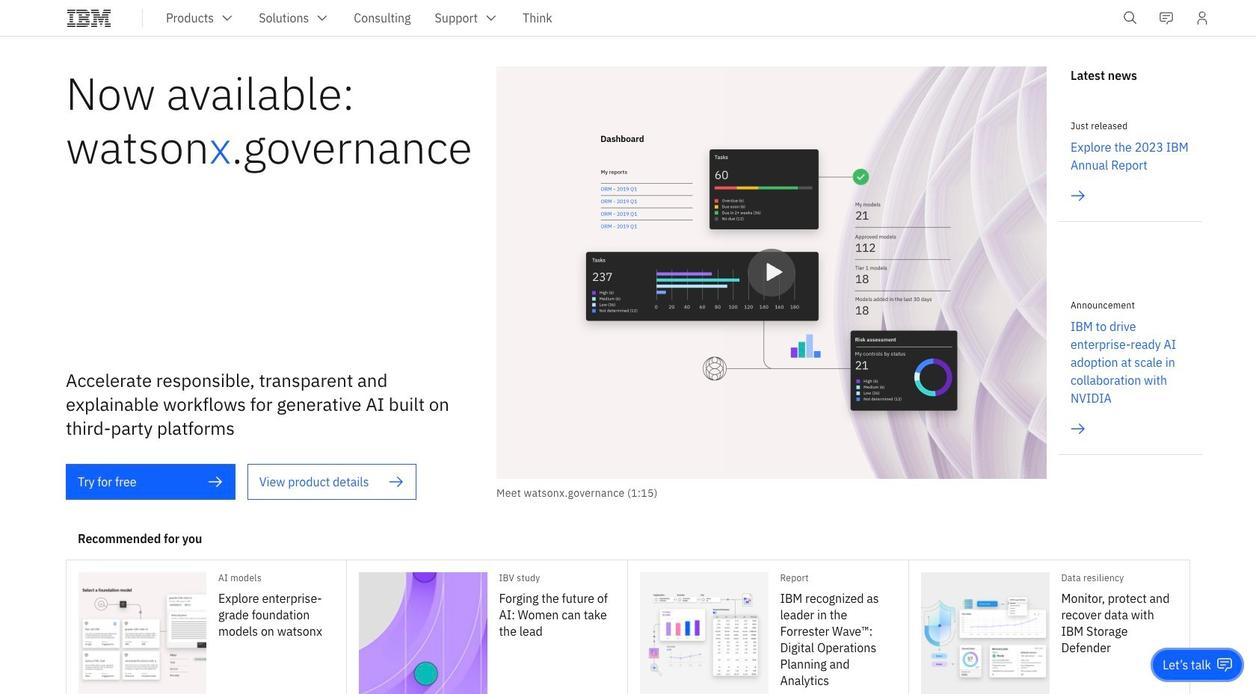 Task type: describe. For each thing, give the bounding box(es) containing it.
let's talk element
[[1163, 657, 1211, 674]]



Task type: vqa. For each thing, say whether or not it's contained in the screenshot.
Your privacy choices element
no



